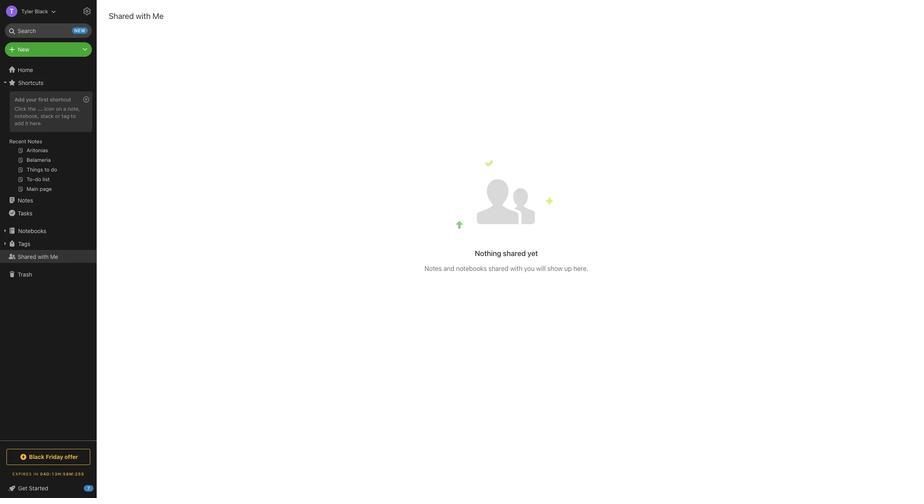 Task type: describe. For each thing, give the bounding box(es) containing it.
add your first shortcut
[[15, 96, 71, 103]]

first
[[38, 96, 48, 103]]

0 vertical spatial shared
[[503, 250, 526, 258]]

in
[[34, 472, 39, 477]]

get
[[18, 486, 27, 492]]

a
[[63, 106, 66, 112]]

click to collapse image
[[94, 484, 100, 494]]

shared inside tree
[[18, 253, 36, 260]]

shared with me element
[[97, 0, 917, 499]]

7
[[87, 486, 90, 492]]

settings image
[[82, 6, 92, 16]]

group inside tree
[[0, 89, 96, 197]]

new
[[74, 28, 85, 33]]

trash link
[[0, 268, 96, 281]]

tag
[[62, 113, 69, 119]]

will
[[537, 265, 546, 273]]

black inside popup button
[[29, 454, 44, 461]]

yet
[[528, 250, 538, 258]]

notes for notes
[[18, 197, 33, 204]]

home
[[18, 66, 33, 73]]

expand notebooks image
[[2, 228, 8, 234]]

add
[[15, 120, 24, 127]]

trash
[[18, 271, 32, 278]]

get started
[[18, 486, 48, 492]]

to
[[71, 113, 76, 119]]

1 vertical spatial shared
[[489, 265, 509, 273]]

here. inside shared with me element
[[574, 265, 589, 273]]

notebook,
[[15, 113, 39, 119]]

notes and notebooks shared with you will show up here.
[[425, 265, 589, 273]]

tyler
[[21, 8, 33, 14]]

or
[[55, 113, 60, 119]]

up
[[565, 265, 572, 273]]

click the ...
[[15, 106, 43, 112]]

black friday offer button
[[6, 450, 90, 466]]

nothing shared yet
[[475, 250, 538, 258]]

Account field
[[0, 3, 56, 19]]

home link
[[0, 63, 97, 76]]

notes inside group
[[28, 138, 42, 145]]

on
[[56, 106, 62, 112]]

here. inside icon on a note, notebook, stack or tag to add it here.
[[30, 120, 42, 127]]

nothing
[[475, 250, 502, 258]]

shortcuts
[[18, 79, 43, 86]]

recent
[[9, 138, 26, 145]]

Search text field
[[10, 23, 86, 38]]

expand tags image
[[2, 241, 8, 247]]

and
[[444, 265, 455, 273]]

tyler black
[[21, 8, 48, 14]]

it
[[25, 120, 28, 127]]

icon
[[44, 106, 54, 112]]

click
[[15, 106, 27, 112]]

black friday offer
[[29, 454, 78, 461]]

shared with me link
[[0, 250, 96, 263]]

tasks button
[[0, 207, 96, 220]]



Task type: locate. For each thing, give the bounding box(es) containing it.
1 vertical spatial me
[[50, 253, 58, 260]]

shared
[[109, 11, 134, 21], [18, 253, 36, 260]]

1 vertical spatial notes
[[18, 197, 33, 204]]

expires in 04d:13h:58m:25s
[[12, 472, 84, 477]]

stack
[[41, 113, 54, 119]]

1 vertical spatial black
[[29, 454, 44, 461]]

notes
[[28, 138, 42, 145], [18, 197, 33, 204], [425, 265, 442, 273]]

shared down tags
[[18, 253, 36, 260]]

1 horizontal spatial me
[[153, 11, 164, 21]]

2 vertical spatial notes
[[425, 265, 442, 273]]

1 horizontal spatial here.
[[574, 265, 589, 273]]

tags
[[18, 241, 30, 247]]

new
[[18, 46, 29, 53]]

recent notes
[[9, 138, 42, 145]]

shared with me
[[109, 11, 164, 21], [18, 253, 58, 260]]

me
[[153, 11, 164, 21], [50, 253, 58, 260]]

1 horizontal spatial shared with me
[[109, 11, 164, 21]]

show
[[548, 265, 563, 273]]

notes for notes and notebooks shared with you will show up here.
[[425, 265, 442, 273]]

0 horizontal spatial shared with me
[[18, 253, 58, 260]]

1 vertical spatial shared
[[18, 253, 36, 260]]

notes inside shared with me element
[[425, 265, 442, 273]]

group containing add your first shortcut
[[0, 89, 96, 197]]

here.
[[30, 120, 42, 127], [574, 265, 589, 273]]

notes up tasks
[[18, 197, 33, 204]]

1 vertical spatial shared with me
[[18, 253, 58, 260]]

0 vertical spatial notes
[[28, 138, 42, 145]]

the
[[28, 106, 36, 112]]

1 vertical spatial with
[[38, 253, 49, 260]]

0 horizontal spatial shared
[[18, 253, 36, 260]]

0 vertical spatial black
[[35, 8, 48, 14]]

offer
[[65, 454, 78, 461]]

shortcuts button
[[0, 76, 96, 89]]

icon on a note, notebook, stack or tag to add it here.
[[15, 106, 80, 127]]

note,
[[68, 106, 80, 112]]

shared
[[503, 250, 526, 258], [489, 265, 509, 273]]

add
[[15, 96, 25, 103]]

notebooks
[[18, 228, 46, 234]]

0 horizontal spatial here.
[[30, 120, 42, 127]]

new search field
[[10, 23, 88, 38]]

black inside account field
[[35, 8, 48, 14]]

tags button
[[0, 238, 96, 250]]

1 vertical spatial here.
[[574, 265, 589, 273]]

shared down nothing shared yet
[[489, 265, 509, 273]]

0 vertical spatial with
[[136, 11, 151, 21]]

friday
[[46, 454, 63, 461]]

tree containing home
[[0, 63, 97, 441]]

0 vertical spatial me
[[153, 11, 164, 21]]

you
[[525, 265, 535, 273]]

new button
[[5, 42, 92, 57]]

black right tyler
[[35, 8, 48, 14]]

notes link
[[0, 194, 96, 207]]

notebooks link
[[0, 225, 96, 238]]

0 horizontal spatial me
[[50, 253, 58, 260]]

expires
[[12, 472, 32, 477]]

black
[[35, 8, 48, 14], [29, 454, 44, 461]]

started
[[29, 486, 48, 492]]

tree
[[0, 63, 97, 441]]

your
[[26, 96, 37, 103]]

black up the in
[[29, 454, 44, 461]]

1 horizontal spatial shared
[[109, 11, 134, 21]]

group
[[0, 89, 96, 197]]

1 horizontal spatial with
[[136, 11, 151, 21]]

Help and Learning task checklist field
[[0, 483, 97, 496]]

shared up notes and notebooks shared with you will show up here.
[[503, 250, 526, 258]]

...
[[37, 106, 43, 112]]

0 vertical spatial here.
[[30, 120, 42, 127]]

notebooks
[[457, 265, 487, 273]]

with
[[136, 11, 151, 21], [38, 253, 49, 260], [511, 265, 523, 273]]

2 vertical spatial with
[[511, 265, 523, 273]]

tasks
[[18, 210, 32, 217]]

0 vertical spatial shared with me
[[109, 11, 164, 21]]

2 horizontal spatial with
[[511, 265, 523, 273]]

shared right settings image
[[109, 11, 134, 21]]

here. right 'up'
[[574, 265, 589, 273]]

04d:13h:58m:25s
[[40, 472, 84, 477]]

notes left the and
[[425, 265, 442, 273]]

notes right recent
[[28, 138, 42, 145]]

0 horizontal spatial with
[[38, 253, 49, 260]]

shortcut
[[50, 96, 71, 103]]

0 vertical spatial shared
[[109, 11, 134, 21]]

here. right it
[[30, 120, 42, 127]]



Task type: vqa. For each thing, say whether or not it's contained in the screenshot.
Search Text Box on the top
yes



